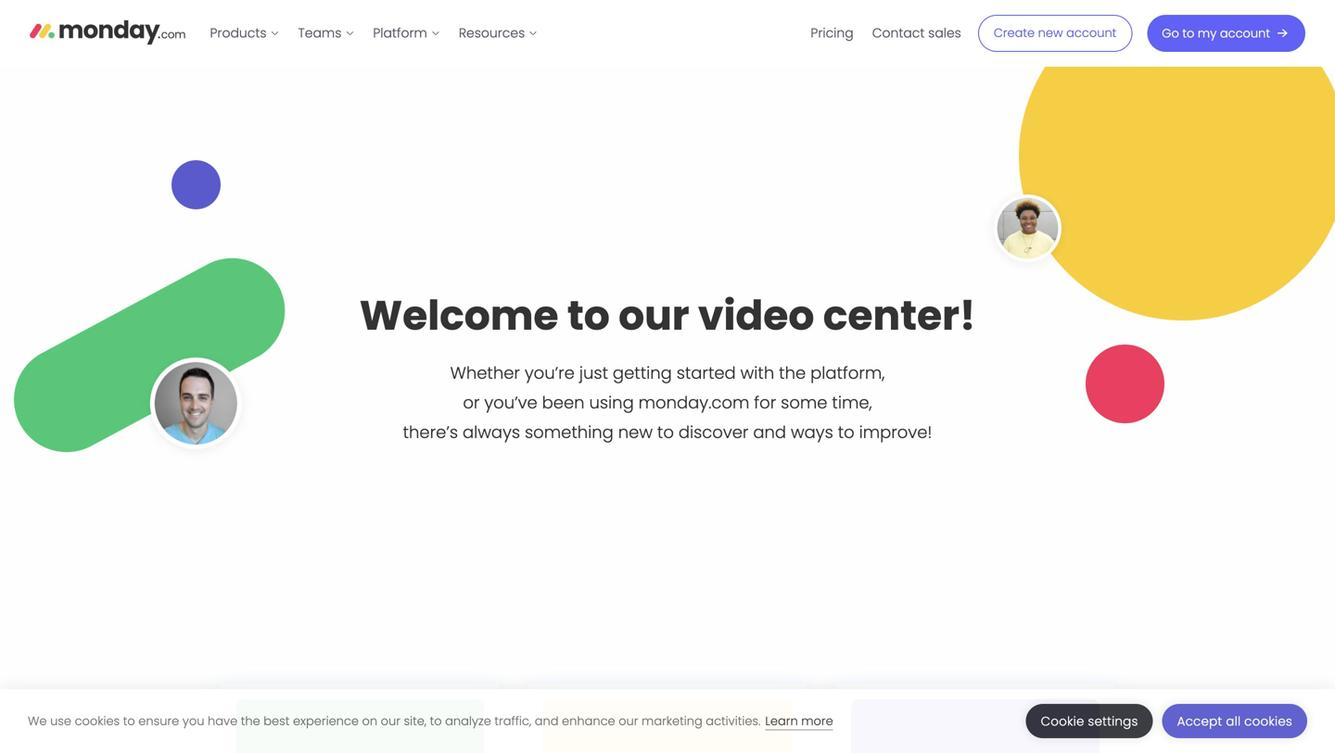 Task type: describe. For each thing, give the bounding box(es) containing it.
resources link
[[450, 19, 547, 48]]

dialog containing cookie settings
[[0, 690, 1335, 754]]

the inside 'whether you're just getting started with the platform, or you've been using monday.com for some time, there's always something new to discover and ways to improve!'
[[779, 362, 806, 385]]

whether you're just getting started with the platform, or you've been using monday.com for some time, there's always something new to discover and ways to improve!
[[403, 362, 932, 445]]

contact
[[872, 24, 925, 42]]

we
[[28, 714, 47, 730]]

new inside 'whether you're just getting started with the platform, or you've been using monday.com for some time, there's always something new to discover and ways to improve!'
[[618, 421, 653, 445]]

1 horizontal spatial account
[[1220, 25, 1271, 42]]

we use cookies to ensure you have the best experience on our site, to analyze traffic, and enhance our marketing activities. learn more
[[28, 714, 833, 730]]

teams link
[[289, 19, 364, 48]]

to down time,
[[838, 421, 855, 445]]

always
[[463, 421, 520, 445]]

pricing link
[[802, 19, 863, 48]]

have
[[208, 714, 238, 730]]

monday.com
[[639, 391, 750, 415]]

0 horizontal spatial account
[[1067, 25, 1117, 41]]

advanced features image
[[851, 699, 1100, 754]]

something
[[525, 421, 614, 445]]

ensure
[[138, 714, 179, 730]]

best
[[264, 714, 290, 730]]

cookie
[[1041, 714, 1085, 731]]

you've
[[484, 391, 538, 415]]

and inside 'whether you're just getting started with the platform, or you've been using monday.com for some time, there's always something new to discover and ways to improve!'
[[753, 421, 786, 445]]

go to my account button
[[1147, 15, 1306, 52]]

our right on
[[381, 714, 401, 730]]

site,
[[404, 714, 427, 730]]

settings
[[1088, 714, 1138, 731]]

go
[[1162, 25, 1179, 42]]

the inside dialog
[[241, 714, 260, 730]]

platform,
[[811, 362, 885, 385]]

to up just
[[567, 287, 610, 345]]

learn
[[766, 714, 798, 730]]

marketing
[[642, 714, 703, 730]]

to left the ensure
[[123, 714, 135, 730]]

discover
[[679, 421, 749, 445]]

create new account button
[[978, 15, 1133, 52]]

our up the getting
[[619, 287, 690, 345]]

cookie settings
[[1041, 714, 1138, 731]]

or
[[463, 391, 480, 415]]

with
[[741, 362, 775, 385]]

using
[[589, 391, 634, 415]]

whether
[[450, 362, 520, 385]]

list containing pricing
[[802, 0, 971, 67]]

main element
[[201, 0, 1306, 67]]

just
[[579, 362, 608, 385]]

pricing
[[811, 24, 854, 42]]

for
[[754, 391, 776, 415]]

to right site,
[[430, 714, 442, 730]]

list containing products
[[201, 0, 547, 67]]

there's
[[403, 421, 458, 445]]

you're
[[525, 362, 575, 385]]



Task type: vqa. For each thing, say whether or not it's contained in the screenshot.
the for at the bottom right
yes



Task type: locate. For each thing, give the bounding box(es) containing it.
1 horizontal spatial new
[[1038, 25, 1063, 41]]

contact sales
[[872, 24, 962, 42]]

cookies right all
[[1245, 714, 1293, 731]]

welcome to our video center!
[[360, 287, 976, 345]]

1 vertical spatial new
[[618, 421, 653, 445]]

to inside button
[[1183, 25, 1195, 42]]

contact sales link
[[863, 19, 971, 48]]

new right create at the top of page
[[1038, 25, 1063, 41]]

create new account
[[994, 25, 1117, 41]]

create
[[994, 25, 1035, 41]]

list
[[201, 0, 547, 67], [802, 0, 971, 67]]

best practices image
[[543, 699, 792, 754]]

been
[[542, 391, 585, 415]]

cookies
[[75, 714, 120, 730], [1245, 714, 1293, 731]]

our right enhance
[[619, 714, 638, 730]]

2 list from the left
[[802, 0, 971, 67]]

the left best
[[241, 714, 260, 730]]

enhance
[[562, 714, 615, 730]]

welcome
[[360, 287, 559, 345]]

0 vertical spatial new
[[1038, 25, 1063, 41]]

started
[[677, 362, 736, 385]]

learn more link
[[766, 714, 833, 731]]

monday.com logo image
[[30, 12, 186, 51]]

time,
[[832, 391, 872, 415]]

1 list from the left
[[201, 0, 547, 67]]

0 horizontal spatial cookies
[[75, 714, 120, 730]]

cookies right use
[[75, 714, 120, 730]]

you
[[183, 714, 204, 730]]

center!
[[823, 287, 976, 345]]

all
[[1226, 714, 1241, 731]]

1 horizontal spatial and
[[753, 421, 786, 445]]

new inside button
[[1038, 25, 1063, 41]]

dialog
[[0, 690, 1335, 754]]

some
[[781, 391, 828, 415]]

platform
[[373, 24, 427, 42]]

0 vertical spatial and
[[753, 421, 786, 445]]

cookies inside button
[[1245, 714, 1293, 731]]

use
[[50, 714, 71, 730]]

analyze
[[445, 714, 491, 730]]

to down the monday.com in the bottom of the page
[[657, 421, 674, 445]]

1 horizontal spatial the
[[779, 362, 806, 385]]

1 horizontal spatial cookies
[[1245, 714, 1293, 731]]

0 horizontal spatial the
[[241, 714, 260, 730]]

cookies for all
[[1245, 714, 1293, 731]]

new
[[1038, 25, 1063, 41], [618, 421, 653, 445]]

account right my
[[1220, 25, 1271, 42]]

account
[[1067, 25, 1117, 41], [1220, 25, 1271, 42]]

teams
[[298, 24, 342, 42]]

more
[[802, 714, 833, 730]]

accept
[[1177, 714, 1223, 731]]

getting
[[613, 362, 672, 385]]

our
[[619, 287, 690, 345], [381, 714, 401, 730], [619, 714, 638, 730]]

sales
[[928, 24, 962, 42]]

0 horizontal spatial new
[[618, 421, 653, 445]]

video
[[698, 287, 815, 345]]

1 cookies from the left
[[75, 714, 120, 730]]

2 cookies from the left
[[1245, 714, 1293, 731]]

platform link
[[364, 19, 450, 48]]

to
[[1183, 25, 1195, 42], [567, 287, 610, 345], [657, 421, 674, 445], [838, 421, 855, 445], [123, 714, 135, 730], [430, 714, 442, 730]]

activities.
[[706, 714, 761, 730]]

accept all cookies
[[1177, 714, 1293, 731]]

products
[[210, 24, 267, 42]]

go to my account
[[1162, 25, 1271, 42]]

to right go
[[1183, 25, 1195, 42]]

my
[[1198, 25, 1217, 42]]

resources
[[459, 24, 525, 42]]

accept all cookies button
[[1163, 705, 1308, 739]]

on
[[362, 714, 378, 730]]

1 vertical spatial the
[[241, 714, 260, 730]]

new down using
[[618, 421, 653, 445]]

0 vertical spatial the
[[779, 362, 806, 385]]

products link
[[201, 19, 289, 48]]

0 horizontal spatial and
[[535, 714, 559, 730]]

ways
[[791, 421, 834, 445]]

and inside dialog
[[535, 714, 559, 730]]

the up some
[[779, 362, 806, 385]]

1 horizontal spatial list
[[802, 0, 971, 67]]

getting started image
[[236, 699, 484, 754]]

experience
[[293, 714, 359, 730]]

account right create at the top of page
[[1067, 25, 1117, 41]]

1 vertical spatial and
[[535, 714, 559, 730]]

0 horizontal spatial list
[[201, 0, 547, 67]]

cookie settings button
[[1026, 705, 1153, 739]]

improve!
[[859, 421, 932, 445]]

and down 'for'
[[753, 421, 786, 445]]

traffic,
[[495, 714, 532, 730]]

cookies for use
[[75, 714, 120, 730]]

the
[[779, 362, 806, 385], [241, 714, 260, 730]]

and
[[753, 421, 786, 445], [535, 714, 559, 730]]

and right traffic,
[[535, 714, 559, 730]]



